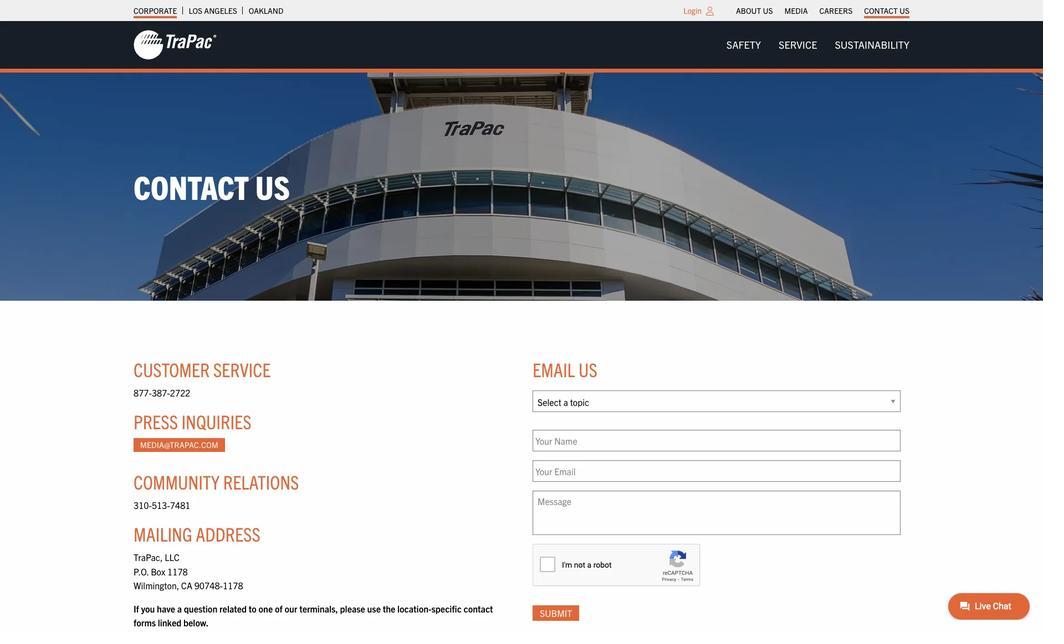 Task type: locate. For each thing, give the bounding box(es) containing it.
None submit
[[533, 606, 579, 622]]

llc
[[165, 552, 179, 563]]

menu bar containing safety
[[718, 34, 919, 56]]

customer service
[[134, 358, 271, 382]]

angeles
[[204, 6, 237, 16]]

light image
[[706, 7, 714, 16]]

login link
[[684, 6, 702, 16]]

1178 up related
[[223, 581, 243, 592]]

corporate
[[134, 6, 177, 16]]

contact us
[[865, 6, 910, 16], [134, 167, 290, 207]]

1 horizontal spatial contact us
[[865, 6, 910, 16]]

1 horizontal spatial service
[[779, 38, 818, 51]]

1178
[[167, 566, 188, 578], [223, 581, 243, 592]]

0 horizontal spatial contact
[[134, 167, 249, 207]]

menu bar
[[731, 3, 916, 18], [718, 34, 919, 56]]

box
[[151, 566, 165, 578]]

1 vertical spatial service
[[213, 358, 271, 382]]

menu bar down the careers
[[718, 34, 919, 56]]

0 vertical spatial service
[[779, 38, 818, 51]]

1 horizontal spatial 1178
[[223, 581, 243, 592]]

1 vertical spatial contact us
[[134, 167, 290, 207]]

contact
[[865, 6, 898, 16], [134, 167, 249, 207]]

contact us inside menu bar
[[865, 6, 910, 16]]

sustainability
[[835, 38, 910, 51]]

ca
[[181, 581, 192, 592]]

1 horizontal spatial contact
[[865, 6, 898, 16]]

0 vertical spatial 1178
[[167, 566, 188, 578]]

corporate link
[[134, 3, 177, 18]]

service
[[779, 38, 818, 51], [213, 358, 271, 382]]

0 vertical spatial menu bar
[[731, 3, 916, 18]]

trapac,
[[134, 552, 163, 563]]

mailing address
[[134, 522, 261, 546]]

have
[[157, 604, 175, 615]]

1178 down llc
[[167, 566, 188, 578]]

safety
[[727, 38, 761, 51]]

terminals,
[[299, 604, 338, 615]]

trapac, llc p.o. box 1178 wilmington, ca 90748-1178
[[134, 552, 243, 592]]

us
[[763, 6, 773, 16], [900, 6, 910, 16], [256, 167, 290, 207], [579, 358, 598, 382]]

wilmington,
[[134, 581, 179, 592]]

media@trapac.com link
[[134, 439, 225, 452]]

about
[[736, 6, 761, 16]]

media@trapac.com
[[140, 440, 218, 450]]

0 vertical spatial contact us
[[865, 6, 910, 16]]

relations
[[223, 470, 299, 494]]

press
[[134, 410, 178, 434]]

linked
[[158, 618, 181, 629]]

menu bar up service link
[[731, 3, 916, 18]]

you
[[141, 604, 155, 615]]

careers link
[[820, 3, 853, 18]]

email us
[[533, 358, 598, 382]]

1 vertical spatial menu bar
[[718, 34, 919, 56]]

90748-
[[194, 581, 223, 592]]

310-
[[134, 500, 152, 511]]

sustainability link
[[826, 34, 919, 56]]

los angeles link
[[189, 3, 237, 18]]

0 horizontal spatial contact us
[[134, 167, 290, 207]]

customer
[[134, 358, 210, 382]]

310-513-7481
[[134, 500, 190, 511]]

email
[[533, 358, 575, 382]]

513-
[[152, 500, 170, 511]]

oakland link
[[249, 3, 284, 18]]

1 vertical spatial contact
[[134, 167, 249, 207]]

please
[[340, 604, 365, 615]]



Task type: vqa. For each thing, say whether or not it's contained in the screenshot.
PROTECTING on the top
no



Task type: describe. For each thing, give the bounding box(es) containing it.
if
[[134, 604, 139, 615]]

careers
[[820, 6, 853, 16]]

inquiries
[[182, 410, 252, 434]]

us inside about us link
[[763, 6, 773, 16]]

1 vertical spatial 1178
[[223, 581, 243, 592]]

use
[[367, 604, 381, 615]]

login
[[684, 6, 702, 16]]

Your Email text field
[[533, 461, 901, 483]]

0 vertical spatial contact
[[865, 6, 898, 16]]

below.
[[184, 618, 209, 629]]

if you have a question related to one of our terminals, please use the location-specific contact forms linked below.
[[134, 604, 493, 629]]

Your Name text field
[[533, 430, 901, 452]]

service inside service link
[[779, 38, 818, 51]]

location-
[[398, 604, 432, 615]]

los angeles
[[189, 6, 237, 16]]

a
[[177, 604, 182, 615]]

media link
[[785, 3, 808, 18]]

the
[[383, 604, 396, 615]]

safety link
[[718, 34, 770, 56]]

question
[[184, 604, 217, 615]]

contact us link
[[865, 3, 910, 18]]

press inquiries
[[134, 410, 252, 434]]

Message text field
[[533, 491, 901, 536]]

7481
[[170, 500, 190, 511]]

877-
[[134, 388, 152, 399]]

corporate image
[[134, 29, 217, 60]]

service link
[[770, 34, 826, 56]]

menu bar containing about us
[[731, 3, 916, 18]]

media
[[785, 6, 808, 16]]

related
[[220, 604, 247, 615]]

about us link
[[736, 3, 773, 18]]

community
[[134, 470, 220, 494]]

contact
[[464, 604, 493, 615]]

one
[[259, 604, 273, 615]]

mailing
[[134, 522, 192, 546]]

forms
[[134, 618, 156, 629]]

p.o.
[[134, 566, 149, 578]]

our
[[285, 604, 297, 615]]

us inside contact us link
[[900, 6, 910, 16]]

community relations
[[134, 470, 299, 494]]

to
[[249, 604, 257, 615]]

los
[[189, 6, 202, 16]]

about us
[[736, 6, 773, 16]]

2722
[[170, 388, 190, 399]]

0 horizontal spatial 1178
[[167, 566, 188, 578]]

0 horizontal spatial service
[[213, 358, 271, 382]]

specific
[[432, 604, 462, 615]]

of
[[275, 604, 283, 615]]

address
[[196, 522, 261, 546]]

877-387-2722
[[134, 388, 190, 399]]

oakland
[[249, 6, 284, 16]]

387-
[[152, 388, 170, 399]]



